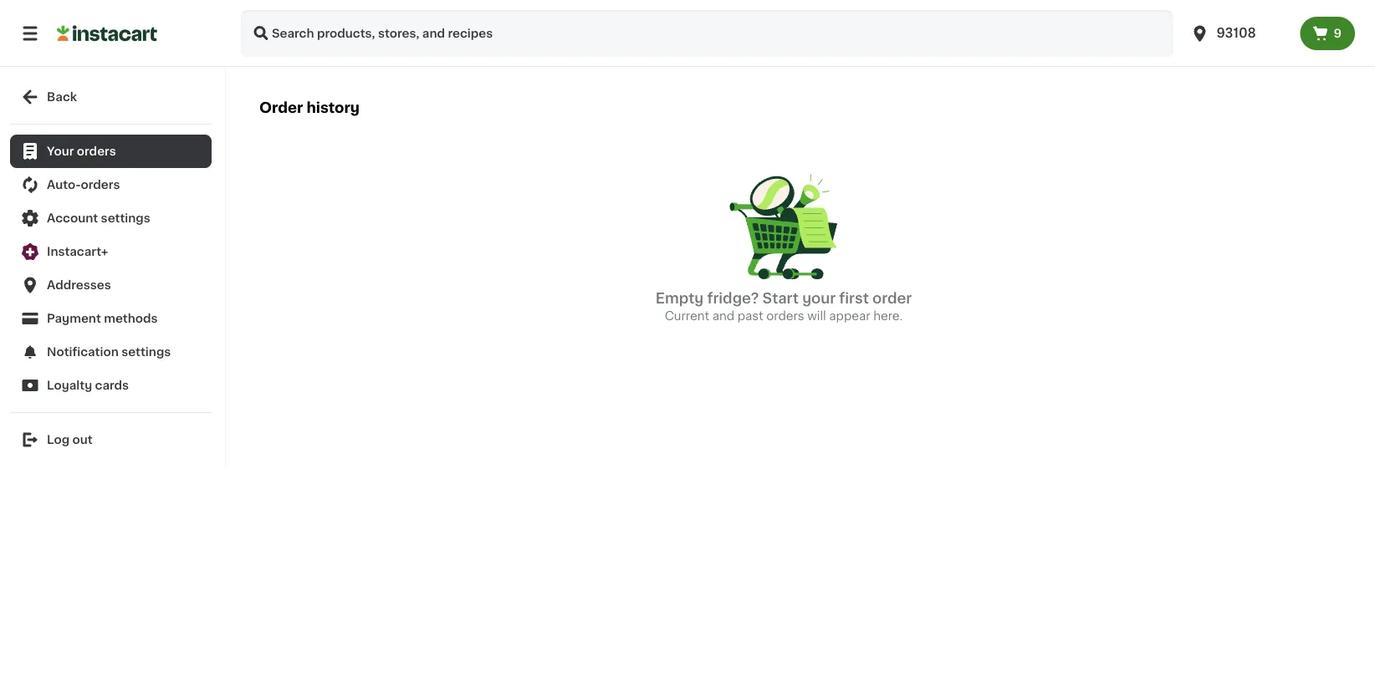 Task type: vqa. For each thing, say whether or not it's contained in the screenshot.
Accessibility
no



Task type: describe. For each thing, give the bounding box(es) containing it.
history
[[307, 101, 360, 115]]

past
[[738, 311, 764, 322]]

93108
[[1217, 27, 1257, 39]]

will
[[808, 311, 827, 322]]

orders inside empty fridge? start your first order current and past orders will appear here.
[[767, 311, 805, 322]]

order history
[[259, 101, 360, 115]]

first
[[840, 292, 870, 306]]

log out
[[47, 434, 93, 446]]

9 button
[[1301, 17, 1356, 50]]

loyalty
[[47, 380, 92, 392]]

instacart+
[[47, 246, 108, 258]]

your orders
[[47, 146, 116, 157]]

addresses link
[[10, 269, 212, 302]]

out
[[72, 434, 93, 446]]

9
[[1334, 28, 1343, 39]]

notification settings link
[[10, 336, 212, 369]]

auto-orders
[[47, 179, 120, 191]]

empty fridge? start your first order current and past orders will appear here.
[[656, 292, 913, 322]]

settings for account settings
[[101, 213, 150, 224]]

payment
[[47, 313, 101, 325]]

empty
[[656, 292, 704, 306]]

your orders link
[[10, 135, 212, 168]]

appear
[[830, 311, 871, 322]]

order
[[259, 101, 303, 115]]

methods
[[104, 313, 158, 325]]

account
[[47, 213, 98, 224]]

notification settings
[[47, 347, 171, 358]]

your
[[47, 146, 74, 157]]

notification
[[47, 347, 119, 358]]

your
[[803, 292, 836, 306]]

back
[[47, 91, 77, 103]]

addresses
[[47, 280, 111, 291]]

orders for auto-orders
[[81, 179, 120, 191]]



Task type: locate. For each thing, give the bounding box(es) containing it.
back link
[[10, 80, 212, 114]]

payment methods
[[47, 313, 158, 325]]

Search field
[[241, 10, 1174, 57]]

orders
[[77, 146, 116, 157], [81, 179, 120, 191], [767, 311, 805, 322]]

1 93108 button from the left
[[1180, 10, 1301, 57]]

loyalty cards link
[[10, 369, 212, 403]]

0 vertical spatial orders
[[77, 146, 116, 157]]

payment methods link
[[10, 302, 212, 336]]

settings for notification settings
[[121, 347, 171, 358]]

orders up auto-orders
[[77, 146, 116, 157]]

1 vertical spatial orders
[[81, 179, 120, 191]]

account settings
[[47, 213, 150, 224]]

here.
[[874, 311, 903, 322]]

orders for your orders
[[77, 146, 116, 157]]

log
[[47, 434, 70, 446]]

cards
[[95, 380, 129, 392]]

log out link
[[10, 424, 212, 457]]

0 vertical spatial settings
[[101, 213, 150, 224]]

93108 button
[[1180, 10, 1301, 57], [1191, 10, 1291, 57]]

settings inside 'link'
[[121, 347, 171, 358]]

account settings link
[[10, 202, 212, 235]]

loyalty cards
[[47, 380, 129, 392]]

instacart+ link
[[10, 235, 212, 269]]

fridge?
[[708, 292, 759, 306]]

2 vertical spatial orders
[[767, 311, 805, 322]]

auto-orders link
[[10, 168, 212, 202]]

orders down start
[[767, 311, 805, 322]]

None search field
[[241, 10, 1174, 57]]

instacart logo image
[[57, 23, 157, 44]]

orders up account settings at left top
[[81, 179, 120, 191]]

and
[[713, 311, 735, 322]]

current
[[665, 311, 710, 322]]

order
[[873, 292, 913, 306]]

auto-
[[47, 179, 81, 191]]

settings
[[101, 213, 150, 224], [121, 347, 171, 358]]

2 93108 button from the left
[[1191, 10, 1291, 57]]

settings down auto-orders link
[[101, 213, 150, 224]]

1 vertical spatial settings
[[121, 347, 171, 358]]

start
[[763, 292, 799, 306]]

settings down methods
[[121, 347, 171, 358]]



